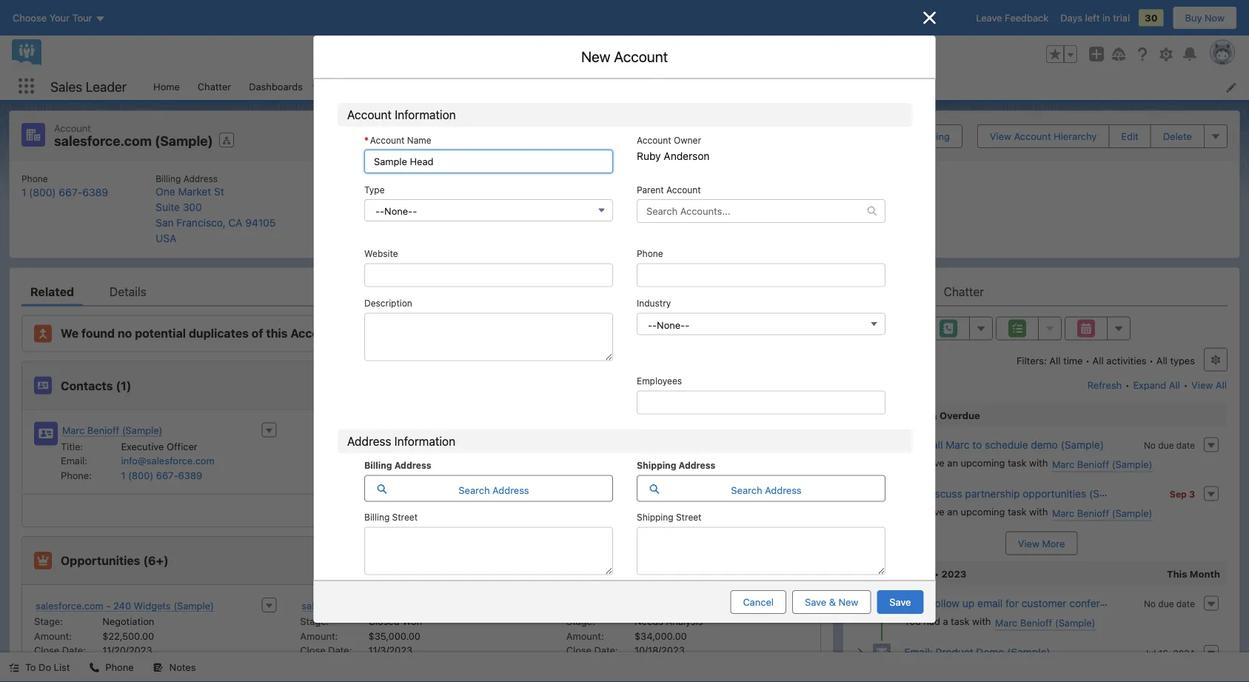 Task type: describe. For each thing, give the bounding box(es) containing it.
phone 1 (800) 667-6389
[[21, 173, 108, 198]]

Employees text field
[[637, 375, 905, 399]]

210
[[113, 667, 130, 678]]

1 horizontal spatial text default image
[[867, 206, 877, 216]]

amount: inside 'negotiation amount:'
[[34, 630, 72, 641]]

1 inside phone 1 (800) 667-6389
[[21, 186, 26, 198]]

benioff down opportunities
[[1077, 507, 1110, 519]]

667- inside phone 1 (800) 667-6389
[[59, 186, 82, 198]]

1 vertical spatial email:
[[904, 646, 933, 658]]

new for new
[[776, 380, 796, 391]]

marc down the 'demo'
[[1052, 458, 1075, 470]]

upcoming & overdue button
[[856, 403, 1227, 427]]

related tab panel
[[21, 306, 821, 682]]

all right expand
[[1169, 379, 1180, 390]]

none- for industry
[[657, 319, 685, 330]]

all left types
[[1157, 355, 1168, 366]]

(800) inside phone 1 (800) 667-6389
[[29, 186, 56, 198]]

filters:
[[1017, 355, 1047, 366]]

follow
[[932, 597, 960, 609]]

• left expand
[[1126, 379, 1130, 390]]

forecasts link
[[403, 73, 465, 100]]

$22,500.00
[[102, 630, 154, 641]]

shipping street
[[637, 512, 701, 522]]

account inside account owner ruby anderson
[[637, 135, 671, 145]]

0 horizontal spatial ruby
[[517, 187, 541, 199]]

an up discuss
[[947, 457, 958, 468]]

240
[[113, 600, 131, 611]]

email: product demo (sample) link
[[904, 646, 1051, 658]]

Phone text field
[[637, 258, 905, 282]]

address up shipping street text box
[[765, 484, 801, 495]]

widgets right 210
[[132, 667, 169, 678]]

phone:
[[61, 470, 92, 481]]

94105
[[245, 217, 276, 229]]

0 horizontal spatial to
[[973, 438, 982, 451]]

edit for edit
[[1122, 131, 1139, 142]]

phone button
[[80, 652, 143, 682]]

can't
[[711, 209, 732, 220]]

email for to
[[959, 665, 983, 676]]

1 vertical spatial type
[[364, 184, 384, 195]]

the
[[747, 209, 761, 220]]

Employees text field
[[637, 391, 885, 414]]

email image
[[873, 644, 891, 661]]

http://www.salesforce.com link
[[323, 186, 450, 198]]

usa
[[156, 232, 177, 244]]

due for you have an upcoming task with marc benioff (sample)
[[1158, 440, 1174, 451]]

2 industry from the top
[[637, 298, 671, 308]]

widgets for closed won amount:
[[400, 600, 437, 611]]

1 account from the left
[[675, 209, 708, 220]]

no for you had a task with marc benioff (sample)
[[1144, 599, 1156, 609]]

address up 'shipping street' on the right bottom
[[678, 460, 715, 471]]

you sent an email to
[[904, 665, 997, 676]]

salesforce.com up opportunities "list item"
[[559, 48, 657, 65]]

0 horizontal spatial anderson
[[544, 187, 590, 199]]

• down types
[[1184, 379, 1188, 390]]

sales
[[50, 78, 82, 94]]

marc benioff (sample) link up the executive officer email:
[[62, 423, 163, 438]]

0 vertical spatial parent
[[645, 209, 672, 220]]

you for discuss's task image
[[904, 506, 921, 517]]

Description text field
[[364, 313, 613, 361]]

--none-- button for industry
[[637, 313, 885, 335]]

of inside a parent account can't be the child of an account it's already a parent of.
[[786, 209, 794, 220]]

view for view more
[[1018, 538, 1040, 549]]

2 horizontal spatial new
[[839, 597, 859, 608]]

home
[[153, 81, 180, 92]]

phone inside button
[[105, 662, 134, 673]]

by
[[442, 449, 454, 461]]

this
[[266, 326, 288, 340]]

marc benioff (sample) link down opportunities
[[1052, 506, 1153, 521]]

duplicates
[[189, 326, 249, 340]]

closed
[[369, 616, 400, 627]]

list for 'leave feedback' link
[[144, 73, 1249, 100]]

2 vertical spatial *
[[364, 135, 368, 145]]

salesforce.com - 210 widgets (sample)
[[36, 667, 212, 678]]

new button
[[764, 374, 809, 397]]

(sample) inside discuss partnership opportunities (sample) link
[[1089, 487, 1133, 500]]

* account name
[[346, 122, 413, 132]]

marc benioff (sample) link down customer
[[995, 616, 1096, 631]]

marc down opportunities
[[1052, 507, 1075, 519]]

upcoming for marc
[[961, 457, 1005, 468]]

--none-- button for type
[[364, 199, 613, 221]]

related link
[[30, 277, 74, 306]]

save for save & new
[[805, 597, 827, 608]]

address up billing street text box
[[492, 484, 529, 495]]

tab list containing related
[[21, 277, 821, 306]]

save & new button
[[792, 590, 871, 614]]

* for account name
[[346, 122, 350, 132]]

account down * account name
[[370, 135, 404, 145]]

task for opportunities
[[1008, 506, 1027, 517]]

0 vertical spatial information
[[873, 93, 924, 104]]

0 vertical spatial name
[[389, 122, 413, 132]]

(sample) inside 'you had a task with marc benioff (sample)'
[[1055, 617, 1096, 628]]

benioff up opportunities
[[1077, 458, 1110, 470]]

search for shipping address
[[731, 484, 762, 495]]

billing address one market st suite 300 san francisco, ca 94105 usa
[[156, 173, 276, 244]]

1 vertical spatial account owner
[[498, 173, 562, 184]]

address down address information
[[394, 460, 431, 471]]

chatter link for home link
[[189, 73, 240, 100]]

a
[[637, 209, 643, 220]]

marc right call in the right bottom of the page
[[946, 438, 970, 451]]

sent
[[924, 665, 943, 676]]

won
[[402, 616, 422, 627]]

upcoming
[[879, 410, 928, 421]]

30
[[1145, 12, 1158, 23]]

refresh button
[[1087, 373, 1123, 397]]

with for (sample)
[[1029, 506, 1048, 517]]

executive officer email:
[[61, 441, 198, 466]]

buy now button
[[1173, 6, 1238, 30]]

found
[[81, 326, 115, 340]]

we
[[61, 326, 79, 340]]

salesforce.com for salesforce.com (sample)
[[54, 133, 152, 149]]

Website text field
[[345, 258, 613, 282]]

--none-- for type
[[375, 206, 417, 217]]

(6+)
[[143, 554, 169, 568]]

have for discuss
[[924, 506, 945, 517]]

text default image for to do list
[[9, 662, 19, 673]]

amount: for closed won amount:
[[300, 630, 338, 641]]

market
[[178, 186, 211, 198]]

all left time
[[1050, 355, 1061, 366]]

dashboards
[[249, 81, 303, 92]]

task for to
[[1008, 457, 1027, 468]]

(sample) inside salesforce.com - 350 widgets (sample) link
[[440, 600, 480, 611]]

ruby anderson link
[[517, 186, 590, 201]]

opportunities for opportunities
[[552, 81, 614, 92]]

view account hierarchy button
[[977, 124, 1110, 148]]

(sample) inside salesforce.com - 320 widgets (sample) link
[[706, 600, 746, 611]]

owner inside account owner ruby anderson
[[674, 135, 701, 145]]

salesforce.com for salesforce.com - 240 widgets (sample)
[[36, 600, 104, 611]]

one
[[156, 186, 175, 198]]

buy
[[1185, 12, 1202, 23]]

expand
[[1133, 379, 1167, 390]]

date: for 10/18/2023
[[594, 645, 618, 656]]

you for task image for call
[[904, 457, 921, 468]]

$34,000.00 close date:
[[566, 630, 687, 656]]

Website url field
[[364, 263, 613, 287]]

street for billing street
[[392, 512, 417, 522]]

300
[[183, 201, 202, 213]]

marc benioff (sample) link up opportunities
[[1052, 457, 1153, 472]]

0 horizontal spatial 1 (800) 667-6389 link
[[21, 186, 108, 198]]

2 account from the left
[[809, 209, 843, 220]]

info@salesforce.com link
[[121, 455, 215, 466]]

upcoming & overdue
[[879, 410, 980, 421]]

$34,000.00
[[635, 630, 687, 641]]

Shipping Street text field
[[637, 527, 885, 575]]

address up opportunity
[[347, 434, 391, 448]]

of inside the related tab panel
[[252, 326, 263, 340]]

0 vertical spatial account owner
[[634, 122, 698, 132]]

accounts
[[474, 81, 515, 92]]

text default image inside phone button
[[89, 662, 100, 673]]

salesforce.com - 320 widgets (sample) link
[[568, 598, 746, 613]]

date: for 11/3/2023
[[328, 645, 352, 656]]

days left in trial
[[1061, 12, 1130, 23]]

salesforce.com - 350 widgets (sample)
[[302, 600, 480, 611]]

forecasts
[[412, 81, 456, 92]]

& for new
[[829, 597, 836, 608]]

new account
[[581, 48, 668, 65]]

opportunities link
[[544, 73, 623, 100]]

jul 16, 2024
[[1144, 648, 1195, 658]]

account owner ruby anderson
[[637, 135, 709, 162]]

amount: for needs analysis amount:
[[566, 630, 604, 641]]

an down discuss
[[947, 506, 958, 517]]

search address button for shipping address
[[637, 475, 885, 502]]

1 vertical spatial name
[[407, 135, 431, 145]]

• left 2023
[[935, 568, 939, 579]]

in
[[1103, 12, 1111, 23]]

email: product demo (sample)
[[904, 646, 1051, 658]]

you have an upcoming task with marc benioff (sample) for to
[[904, 457, 1153, 470]]

with for schedule
[[1029, 457, 1048, 468]]

account up opportunity
[[329, 421, 374, 435]]

accounts link
[[465, 73, 524, 100]]

billing for billing address one market st suite 300 san francisco, ca 94105 usa
[[156, 173, 181, 184]]

11/3/2023
[[369, 645, 413, 656]]

0 vertical spatial view all link
[[1191, 373, 1228, 397]]

reports link
[[331, 73, 384, 100]]

you for task icon
[[904, 616, 921, 627]]

all right expand all button
[[1216, 379, 1227, 390]]

info@salesforce.com phone:
[[61, 455, 215, 481]]

all up refresh button
[[1093, 355, 1104, 366]]

parent
[[637, 184, 664, 195]]

overdue
[[940, 410, 980, 421]]

=
[[821, 93, 827, 104]]

task image for discuss
[[873, 485, 891, 503]]

feedback
[[1005, 12, 1049, 23]]

of.
[[666, 223, 677, 233]]

350
[[380, 600, 397, 611]]

street for shipping street
[[676, 512, 701, 522]]

notes button
[[144, 652, 205, 682]]

none- for type
[[384, 206, 412, 217]]

close for $22,500.00 close date:
[[34, 645, 59, 656]]

a inside a parent account can't be the child of an account it's already a parent of.
[[894, 209, 899, 220]]

buy now
[[1185, 12, 1225, 23]]

(sample) inside salesforce.com - 210 widgets (sample) link
[[172, 667, 212, 678]]

information for address information
[[394, 434, 455, 448]]

call marc to schedule demo (sample) link
[[925, 438, 1104, 451]]

account up account owner ruby anderson
[[634, 122, 668, 132]]

view down types
[[1192, 379, 1213, 390]]

account down reports list item
[[347, 108, 391, 122]]

view for view all
[[404, 505, 425, 516]]

be
[[734, 209, 745, 220]]

6389 inside phone 1 (800) 667-6389
[[82, 186, 108, 198]]

an right sent
[[946, 665, 957, 676]]

search...
[[482, 49, 522, 60]]



Task type: vqa. For each thing, say whether or not it's contained in the screenshot.
"Marc" within the Call Marc To Schedule Demo (Sample) link
no



Task type: locate. For each thing, give the bounding box(es) containing it.
view inside button
[[990, 131, 1012, 142]]

1 tab list from the left
[[21, 277, 821, 306]]

owner up "ruby anderson"
[[535, 173, 562, 184]]

save
[[805, 597, 827, 608], [890, 597, 911, 608]]

delete button
[[1151, 124, 1205, 148]]

you down send
[[904, 616, 921, 627]]

call
[[925, 438, 943, 451]]

new for new account
[[581, 48, 611, 65]]

account up opportunities "list item"
[[614, 48, 668, 65]]

1 due from the top
[[1158, 440, 1174, 451]]

salesforce.com down leader
[[54, 133, 152, 149]]

16,
[[1159, 648, 1171, 658]]

view inside the related tab panel
[[404, 505, 425, 516]]

tab list
[[21, 277, 821, 306], [856, 277, 1228, 306]]

accounts list item
[[465, 73, 544, 100]]

a
[[894, 209, 899, 220], [943, 616, 948, 627]]

1 (800) 667-6389 link inside the related tab panel
[[121, 470, 202, 481]]

1 vertical spatial opportunities
[[61, 554, 140, 568]]

widgets up the analysis
[[666, 600, 703, 611]]

2 you have an upcoming task with marc benioff (sample) from the top
[[904, 506, 1153, 519]]

2 vertical spatial billing
[[364, 512, 389, 522]]

demo
[[1031, 438, 1058, 451]]

1 horizontal spatial stage:
[[300, 616, 329, 627]]

stage: up $35,000.00 close date:
[[300, 616, 329, 627]]

• up expand
[[1149, 355, 1154, 366]]

0 vertical spatial a
[[894, 209, 899, 220]]

home link
[[144, 73, 189, 100]]

search address button for billing address
[[364, 475, 613, 502]]

leader
[[86, 78, 127, 94]]

2 stage: from the left
[[300, 616, 329, 627]]

Description text field
[[345, 305, 613, 348]]

due for you had a task with marc benioff (sample)
[[1158, 599, 1174, 609]]

marc up title:
[[62, 425, 85, 436]]

close inside $22,500.00 close date:
[[34, 645, 59, 656]]

time
[[1064, 355, 1083, 366]]

view inside button
[[1018, 538, 1040, 549]]

1 vertical spatial you have an upcoming task with marc benioff (sample)
[[904, 506, 1153, 519]]

stage:
[[34, 616, 63, 627], [300, 616, 329, 627], [566, 616, 595, 627]]

product
[[936, 646, 974, 658]]

2 you from the top
[[904, 506, 921, 517]]

1 industry from the top
[[637, 292, 671, 303]]

task image
[[873, 436, 891, 454], [873, 485, 891, 503]]

close down needs analysis amount:
[[566, 645, 592, 656]]

2 street from the left
[[676, 512, 701, 522]]

type
[[345, 169, 365, 180], [364, 184, 384, 195]]

1 vertical spatial email
[[959, 665, 983, 676]]

trial
[[1113, 12, 1130, 23]]

you left sent
[[904, 665, 921, 676]]

benioff inside 'you had a task with marc benioff (sample)'
[[1020, 617, 1053, 628]]

1 vertical spatial 667-
[[156, 470, 178, 481]]

0 horizontal spatial account
[[675, 209, 708, 220]]

view all link down types
[[1191, 373, 1228, 397]]

1 vertical spatial (800)
[[128, 470, 153, 481]]

partnership
[[965, 487, 1020, 500]]

1 vertical spatial to
[[986, 665, 995, 676]]

0 vertical spatial shipping
[[637, 460, 676, 471]]

notes
[[169, 662, 196, 673]]

save & new
[[805, 597, 859, 608]]

1 close from the left
[[34, 645, 59, 656]]

1 vertical spatial 6389
[[178, 470, 202, 481]]

child
[[763, 209, 783, 220]]

benioff up the executive officer email:
[[87, 425, 119, 436]]

2 horizontal spatial close
[[566, 645, 592, 656]]

account up "ruby anderson"
[[498, 173, 532, 184]]

0 vertical spatial none-
[[384, 206, 412, 217]]

0 horizontal spatial edit
[[530, 48, 555, 65]]

stage: for closed won amount:
[[300, 616, 329, 627]]

account left it's
[[809, 209, 843, 220]]

1 horizontal spatial tab list
[[856, 277, 1228, 306]]

3 you from the top
[[904, 616, 921, 627]]

salesforce.com for salesforce.com - 320 widgets (sample)
[[568, 600, 636, 611]]

& left task icon
[[829, 597, 836, 608]]

you have an upcoming task with marc benioff (sample) for opportunities
[[904, 506, 1153, 519]]

3 stage: from the left
[[566, 616, 595, 627]]

text default image down $22,500.00 close date: on the bottom left of page
[[89, 662, 100, 673]]

account down sales
[[54, 122, 91, 133]]

(sample) inside marc benioff (sample) link
[[122, 425, 163, 436]]

0 vertical spatial ruby
[[637, 150, 661, 162]]

marc inside 'you had a task with marc benioff (sample)'
[[995, 617, 1018, 628]]

Billing Street text field
[[364, 527, 613, 575]]

account up account name
[[352, 122, 386, 132]]

ruby
[[637, 150, 661, 162], [517, 187, 541, 199]]

no down expand
[[1144, 440, 1156, 451]]

opportunities for opportunities (6+)
[[61, 554, 140, 568]]

task down discuss partnership opportunities (sample)
[[1008, 506, 1027, 517]]

1 vertical spatial task
[[1008, 506, 1027, 517]]

no due date down this
[[1144, 599, 1195, 609]]

1 street from the left
[[392, 512, 417, 522]]

none-
[[384, 206, 412, 217], [657, 319, 685, 330]]

--none-- button down the phone "phone field"
[[637, 313, 885, 335]]

2 due from the top
[[1158, 599, 1174, 609]]

1 vertical spatial 1
[[121, 470, 125, 481]]

name up account name
[[389, 122, 413, 132]]

3 amount: from the left
[[566, 630, 604, 641]]

0 vertical spatial task image
[[873, 436, 891, 454]]

stage: for negotiation amount:
[[34, 616, 63, 627]]

1 vertical spatial list
[[10, 161, 1240, 258]]

view for view account hierarchy
[[990, 131, 1012, 142]]

1 upcoming from the top
[[961, 457, 1005, 468]]

conference
[[1070, 597, 1123, 609]]

chatter link for the activity link
[[944, 277, 984, 306]]

1 horizontal spatial search
[[731, 484, 762, 495]]

hierarchy
[[1054, 131, 1097, 142]]

close inside $34,000.00 close date:
[[566, 645, 592, 656]]

0 horizontal spatial text default image
[[9, 662, 19, 673]]

1 no due date from the top
[[1144, 440, 1195, 451]]

search down stage
[[458, 484, 490, 495]]

(sample) inside salesforce.com - 240 widgets (sample) link
[[173, 600, 214, 611]]

anderson inside account owner ruby anderson
[[664, 150, 709, 162]]

benioff inside the related tab panel
[[87, 425, 119, 436]]

list for home link
[[10, 161, 1240, 258]]

* for = required information
[[813, 93, 817, 104]]

info@salesforce.com
[[121, 455, 215, 466]]

1 horizontal spatial account owner
[[634, 122, 698, 132]]

contacts image
[[34, 377, 52, 394]]

contacts
[[61, 378, 113, 393]]

1 task image from the top
[[873, 436, 891, 454]]

all inside view all link
[[428, 505, 439, 516]]

view all link down billing address
[[22, 494, 821, 527]]

list containing one market st
[[10, 161, 1240, 258]]

activities
[[1107, 355, 1147, 366]]

billing down address information
[[364, 460, 392, 471]]

2 search from the left
[[731, 484, 762, 495]]

(800) inside the related tab panel
[[128, 470, 153, 481]]

0 vertical spatial with
[[1029, 457, 1048, 468]]

$35,000.00 close date:
[[300, 630, 421, 656]]

new inside the related tab panel
[[776, 380, 796, 391]]

email: inside the executive officer email:
[[61, 455, 87, 466]]

1 vertical spatial *
[[346, 122, 350, 132]]

shipping for shipping address
[[637, 512, 673, 522]]

amount: inside needs analysis amount:
[[566, 630, 604, 641]]

address information
[[347, 434, 455, 448]]

activity link
[[864, 277, 908, 306]]

1 horizontal spatial new
[[776, 380, 796, 391]]

left
[[1085, 12, 1100, 23]]

1 vertical spatial upcoming
[[961, 506, 1005, 517]]

& inside button
[[829, 597, 836, 608]]

text default image
[[9, 662, 19, 673], [153, 662, 163, 673]]

widgets
[[134, 600, 171, 611], [400, 600, 437, 611], [666, 600, 703, 611], [132, 667, 169, 678]]

description
[[345, 292, 393, 303], [364, 298, 412, 308]]

account left hierarchy
[[1014, 131, 1051, 142]]

0 horizontal spatial 1
[[21, 186, 26, 198]]

officer
[[167, 441, 198, 452]]

1 horizontal spatial chatter
[[944, 284, 984, 298]]

information up following 'button'
[[873, 93, 924, 104]]

0 horizontal spatial chatter link
[[189, 73, 240, 100]]

1 (800) 667-6389
[[121, 470, 202, 481]]

date: down 'closed won amount:' on the bottom of the page
[[328, 645, 352, 656]]

chatter link
[[189, 73, 240, 100], [944, 277, 984, 306]]

to down demo
[[986, 665, 995, 676]]

None text field
[[364, 150, 613, 173]]

1 search address from the left
[[458, 484, 529, 495]]

no
[[118, 326, 132, 340]]

& for overdue
[[930, 410, 937, 421]]

phone inside phone 1 (800) 667-6389
[[21, 173, 48, 184]]

text default image inside notes button
[[153, 662, 163, 673]]

no up the jul
[[1144, 599, 1156, 609]]

1 vertical spatial date
[[1177, 599, 1195, 609]]

1 vertical spatial --none--
[[648, 319, 689, 330]]

1 amount: from the left
[[34, 630, 72, 641]]

2 no due date from the top
[[1144, 599, 1195, 609]]

1 vertical spatial due
[[1158, 599, 1174, 609]]

benioff down send follow up email for customer conference (sample)
[[1020, 617, 1053, 628]]

(1)
[[116, 378, 131, 393]]

(sample) inside send follow up email for customer conference (sample) link
[[1126, 597, 1170, 609]]

3 close from the left
[[566, 645, 592, 656]]

1 horizontal spatial street
[[676, 512, 701, 522]]

stage: up $34,000.00 close date:
[[566, 616, 595, 627]]

0 horizontal spatial a
[[894, 209, 899, 220]]

6389 down salesforce.com (sample)
[[82, 186, 108, 198]]

6389
[[82, 186, 108, 198], [178, 470, 202, 481]]

account owner up account owner ruby anderson
[[634, 122, 698, 132]]

email for for
[[978, 597, 1003, 609]]

you up september
[[904, 506, 921, 517]]

4 you from the top
[[904, 665, 921, 676]]

0 vertical spatial 1 (800) 667-6389 link
[[21, 186, 108, 198]]

1 horizontal spatial --none--
[[648, 319, 689, 330]]

date: inside $34,000.00 close date:
[[594, 645, 618, 656]]

1 vertical spatial none-
[[657, 319, 685, 330]]

0 horizontal spatial --none-- button
[[364, 199, 613, 221]]

parent down a
[[637, 223, 664, 233]]

task image for call
[[873, 436, 891, 454]]

address inside billing address one market st suite 300 san francisco, ca 94105 usa
[[183, 173, 218, 184]]

1 save from the left
[[805, 597, 827, 608]]

cancel button
[[731, 590, 787, 614]]

save right cancel
[[805, 597, 827, 608]]

2 horizontal spatial amount:
[[566, 630, 604, 641]]

needs
[[635, 616, 664, 627]]

street down shipping address
[[676, 512, 701, 522]]

6389 inside the related tab panel
[[178, 470, 202, 481]]

1 vertical spatial billing
[[364, 460, 392, 471]]

search address up shipping street text box
[[731, 484, 801, 495]]

--none-- button
[[364, 199, 613, 221], [637, 313, 885, 335]]

10/18/2023
[[635, 645, 685, 656]]

salesforce.com - 240 widgets (sample)
[[36, 600, 214, 611]]

salesforce.com up needs analysis amount:
[[568, 600, 636, 611]]

search address button up shipping street text box
[[637, 475, 885, 502]]

0 horizontal spatial close
[[34, 645, 59, 656]]

1 horizontal spatial none-
[[657, 319, 685, 330]]

you inside 'you had a task with marc benioff (sample)'
[[904, 616, 921, 627]]

0 vertical spatial &
[[930, 410, 937, 421]]

task image down upcoming
[[873, 436, 891, 454]]

1 vertical spatial parent
[[637, 223, 664, 233]]

customer
[[1022, 597, 1067, 609]]

2 shipping from the top
[[637, 512, 673, 522]]

opportunities inside the related tab panel
[[61, 554, 140, 568]]

date up sep 3
[[1177, 440, 1195, 451]]

search... button
[[454, 42, 750, 66]]

* left =
[[813, 93, 817, 104]]

-
[[375, 206, 380, 217], [380, 206, 384, 217], [412, 206, 417, 217], [648, 319, 652, 330], [652, 319, 657, 330], [685, 319, 689, 330], [106, 600, 111, 611], [372, 600, 377, 611], [639, 600, 643, 611], [106, 667, 111, 678]]

6389 down the info@salesforce.com
[[178, 470, 202, 481]]

dashboards list item
[[240, 73, 331, 100]]

task down call marc to schedule demo (sample) in the bottom right of the page
[[1008, 457, 1027, 468]]

account inside button
[[1014, 131, 1051, 142]]

text default image for notes
[[153, 662, 163, 673]]

* down * account name
[[364, 135, 368, 145]]

date: inside $22,500.00 close date:
[[62, 645, 86, 656]]

1 search from the left
[[458, 484, 490, 495]]

billing inside billing address one market st suite 300 san francisco, ca 94105 usa
[[156, 173, 181, 184]]

date: for 11/20/2023
[[62, 645, 86, 656]]

0 horizontal spatial opportunities
[[61, 554, 140, 568]]

1 horizontal spatial edit
[[1122, 131, 1139, 142]]

0 vertical spatial chatter link
[[189, 73, 240, 100]]

1 horizontal spatial date:
[[328, 645, 352, 656]]

widgets for needs analysis amount:
[[666, 600, 703, 611]]

opportunities up 240
[[61, 554, 140, 568]]

a parent account can't be the child of an account it's already a parent of.
[[637, 209, 899, 233]]

text default image left the "notes"
[[153, 662, 163, 673]]

st
[[214, 186, 224, 198]]

owner up account owner ruby anderson
[[671, 122, 698, 132]]

1 horizontal spatial --none-- button
[[637, 313, 885, 335]]

search address for shipping address
[[731, 484, 801, 495]]

3 date: from the left
[[594, 645, 618, 656]]

1 no from the top
[[1144, 440, 1156, 451]]

http://www.salesforce.com
[[323, 186, 450, 198]]

2 text default image from the left
[[153, 662, 163, 673]]

0 horizontal spatial text default image
[[89, 662, 100, 673]]

account up of.
[[675, 209, 708, 220]]

no for you have an upcoming task with marc benioff (sample)
[[1144, 440, 1156, 451]]

task image
[[873, 595, 891, 612]]

owner
[[671, 122, 698, 132], [674, 135, 701, 145], [535, 173, 562, 184]]

0 horizontal spatial save
[[805, 597, 827, 608]]

--none-- for industry
[[648, 319, 689, 330]]

a right had
[[943, 616, 948, 627]]

save inside save button
[[890, 597, 911, 608]]

1 horizontal spatial search address
[[731, 484, 801, 495]]

marc down for
[[995, 617, 1018, 628]]

2 no from the top
[[1144, 599, 1156, 609]]

widgets up the negotiation
[[134, 600, 171, 611]]

0 horizontal spatial stage:
[[34, 616, 63, 627]]

reports list item
[[331, 73, 403, 100]]

2 upcoming from the top
[[961, 506, 1005, 517]]

0 vertical spatial --none--
[[375, 206, 417, 217]]

1 vertical spatial &
[[829, 597, 836, 608]]

0 vertical spatial type
[[345, 169, 365, 180]]

account
[[614, 48, 668, 65], [347, 108, 391, 122], [352, 122, 386, 132], [634, 122, 668, 132], [54, 122, 91, 133], [1014, 131, 1051, 142], [370, 135, 404, 145], [637, 135, 671, 145], [498, 173, 532, 184], [666, 184, 701, 195], [329, 421, 374, 435]]

to left schedule
[[973, 438, 982, 451]]

1 horizontal spatial a
[[943, 616, 948, 627]]

upcoming for partnership
[[961, 506, 1005, 517]]

320
[[646, 600, 663, 611]]

0 vertical spatial chatter
[[198, 81, 231, 92]]

september
[[879, 568, 932, 579]]

None text field
[[345, 135, 613, 159]]

inverse image
[[921, 9, 939, 27], [921, 9, 939, 27]]

--none-- down http://www.salesforce.com on the left top of page
[[375, 206, 417, 217]]

2 amount: from the left
[[300, 630, 338, 641]]

account owner up "ruby anderson"
[[498, 173, 562, 184]]

text default image inside to do list button
[[9, 662, 19, 673]]

edit left delete 'button'
[[1122, 131, 1139, 142]]

* down reports 'link'
[[346, 122, 350, 132]]

opportunities list item
[[544, 73, 642, 100]]

1 vertical spatial have
[[924, 506, 945, 517]]

1 you from the top
[[904, 457, 921, 468]]

parent account
[[637, 184, 701, 195]]

667-
[[59, 186, 82, 198], [156, 470, 178, 481]]

expand all button
[[1133, 373, 1181, 397]]

ca
[[229, 217, 243, 229]]

upcoming down schedule
[[961, 457, 1005, 468]]

send follow up email for customer conference (sample)
[[904, 597, 1170, 609]]

Phone telephone field
[[637, 263, 885, 287]]

view all link
[[1191, 373, 1228, 397], [22, 494, 821, 527]]

to
[[25, 662, 36, 673]]

1 horizontal spatial close
[[300, 645, 326, 656]]

2 date: from the left
[[328, 645, 352, 656]]

save down september
[[890, 597, 911, 608]]

1 vertical spatial 1 (800) 667-6389 link
[[121, 470, 202, 481]]

date
[[1177, 440, 1195, 451], [1177, 599, 1195, 609]]

contacts (1)
[[61, 378, 131, 393]]

billing for billing address
[[364, 460, 392, 471]]

edit inside button
[[1122, 131, 1139, 142]]

following
[[908, 131, 950, 142]]

chatter inside list
[[198, 81, 231, 92]]

edit
[[530, 48, 555, 65], [1122, 131, 1139, 142]]

1 vertical spatial with
[[1029, 506, 1048, 517]]

task inside 'you had a task with marc benioff (sample)'
[[951, 616, 970, 627]]

an inside a parent account can't be the child of an account it's already a parent of.
[[797, 209, 807, 220]]

0 vertical spatial you have an upcoming task with marc benioff (sample)
[[904, 457, 1153, 470]]

none- down http://www.salesforce.com on the left top of page
[[384, 206, 412, 217]]

0 vertical spatial owner
[[671, 122, 698, 132]]

information up amount
[[394, 434, 455, 448]]

with inside 'you had a task with marc benioff (sample)'
[[972, 616, 991, 627]]

marc inside the related tab panel
[[62, 425, 85, 436]]

0 vertical spatial no
[[1144, 440, 1156, 451]]

0 vertical spatial email
[[978, 597, 1003, 609]]

0 horizontal spatial date:
[[62, 645, 86, 656]]

account information
[[347, 108, 456, 122]]

save inside save & new button
[[805, 597, 827, 608]]

save for save
[[890, 597, 911, 608]]

title:
[[61, 441, 83, 452]]

salesforce.com for salesforce.com - 350 widgets (sample)
[[302, 600, 370, 611]]

street down billing address
[[392, 512, 417, 522]]

--none-- up employees
[[648, 319, 689, 330]]

1 horizontal spatial opportunities
[[552, 81, 614, 92]]

2 close from the left
[[300, 645, 326, 656]]

list containing home
[[144, 73, 1249, 100]]

date for you had a task with marc benioff (sample)
[[1177, 599, 1195, 609]]

date for you have an upcoming task with marc benioff (sample)
[[1177, 440, 1195, 451]]

1 vertical spatial view all link
[[22, 494, 821, 527]]

no due date for you had a task with marc benioff (sample)
[[1144, 599, 1195, 609]]

search for billing address
[[458, 484, 490, 495]]

related
[[30, 284, 74, 298]]

1 vertical spatial chatter link
[[944, 277, 984, 306]]

had
[[924, 616, 940, 627]]

1 horizontal spatial account
[[809, 209, 843, 220]]

salesforce.com up 'closed won amount:' on the bottom of the page
[[302, 600, 370, 611]]

shipping for address information
[[637, 460, 676, 471]]

type up http://www.salesforce.com on the left top of page
[[345, 169, 365, 180]]

2 search address button from the left
[[637, 475, 885, 502]]

information for account information
[[394, 108, 456, 122]]

2 date from the top
[[1177, 599, 1195, 609]]

0 vertical spatial email:
[[61, 455, 87, 466]]

widgets for negotiation amount:
[[134, 600, 171, 611]]

1 inside the related tab panel
[[121, 470, 125, 481]]

activity
[[864, 284, 908, 298]]

list
[[144, 73, 1249, 100], [10, 161, 1240, 258]]

0 horizontal spatial view all link
[[22, 494, 821, 527]]

search address button down stage
[[364, 475, 613, 502]]

1 date from the top
[[1177, 440, 1195, 451]]

billing address
[[364, 460, 431, 471]]

2 vertical spatial with
[[972, 616, 991, 627]]

industry
[[637, 292, 671, 303], [637, 298, 671, 308]]

no due date for you have an upcoming task with marc benioff (sample)
[[1144, 440, 1195, 451]]

search address for billing address
[[458, 484, 529, 495]]

name
[[389, 122, 413, 132], [407, 135, 431, 145]]

ruby inside account owner ruby anderson
[[637, 150, 661, 162]]

parent
[[645, 209, 672, 220], [637, 223, 664, 233]]

• right time
[[1086, 355, 1090, 366]]

text default image left "to"
[[9, 662, 19, 673]]

close inside $35,000.00 close date:
[[300, 645, 326, 656]]

a right "already"
[[894, 209, 899, 220]]

leave feedback link
[[976, 12, 1049, 23]]

2 vertical spatial owner
[[535, 173, 562, 184]]

salesforce.com - 240 widgets (sample) link
[[36, 598, 214, 613]]

667- inside the related tab panel
[[156, 470, 178, 481]]

1 vertical spatial no
[[1144, 599, 1156, 609]]

date: up list
[[62, 645, 86, 656]]

a inside 'you had a task with marc benioff (sample)'
[[943, 616, 948, 627]]

1 horizontal spatial email:
[[904, 646, 933, 658]]

date: inside $35,000.00 close date:
[[328, 645, 352, 656]]

2 search address from the left
[[731, 484, 801, 495]]

address up market in the left top of the page
[[183, 173, 218, 184]]

view down billing address
[[404, 505, 425, 516]]

0 vertical spatial of
[[786, 209, 794, 220]]

2 save from the left
[[890, 597, 911, 608]]

0 vertical spatial *
[[813, 93, 817, 104]]

of left this
[[252, 326, 263, 340]]

following button
[[880, 124, 963, 148]]

opportunities image
[[34, 552, 52, 570]]

1 horizontal spatial of
[[786, 209, 794, 220]]

opportunities inside "list item"
[[552, 81, 614, 92]]

type down account name
[[364, 184, 384, 195]]

task
[[1008, 457, 1027, 468], [1008, 506, 1027, 517], [951, 616, 970, 627]]

0 vertical spatial new
[[581, 48, 611, 65]]

2 tab list from the left
[[856, 277, 1228, 306]]

have for call
[[924, 457, 945, 468]]

salesforce.com for salesforce.com - 210 widgets (sample)
[[36, 667, 104, 678]]

1 vertical spatial shipping
[[637, 512, 673, 522]]

close for $35,000.00 close date:
[[300, 645, 326, 656]]

2 horizontal spatial *
[[813, 93, 817, 104]]

1 you have an upcoming task with marc benioff (sample) from the top
[[904, 457, 1153, 470]]

close for $34,000.00 close date:
[[566, 645, 592, 656]]

1 text default image from the left
[[9, 662, 19, 673]]

amount:
[[34, 630, 72, 641], [300, 630, 338, 641], [566, 630, 604, 641]]

0 vertical spatial task
[[1008, 457, 1027, 468]]

to do list
[[25, 662, 70, 673]]

0 horizontal spatial search address
[[458, 484, 529, 495]]

no due date up the sep at the bottom
[[1144, 440, 1195, 451]]

billing for billing street
[[364, 512, 389, 522]]

text default image
[[867, 206, 877, 216], [89, 662, 100, 673]]

1 stage: from the left
[[34, 616, 63, 627]]

with down discuss partnership opportunities (sample)
[[1029, 506, 1048, 517]]

0 vertical spatial billing
[[156, 173, 181, 184]]

owner up parent account
[[674, 135, 701, 145]]

1 date: from the left
[[62, 645, 86, 656]]

0 vertical spatial date
[[1177, 440, 1195, 451]]

already
[[861, 209, 892, 220]]

1 search address button from the left
[[364, 475, 613, 502]]

executive
[[121, 441, 164, 452]]

1 shipping from the top
[[637, 460, 676, 471]]

0 horizontal spatial (800)
[[29, 186, 56, 198]]

& inside dropdown button
[[930, 410, 937, 421]]

2 have from the top
[[924, 506, 945, 517]]

cancel
[[743, 597, 774, 608]]

0 vertical spatial --none-- button
[[364, 199, 613, 221]]

amount: inside 'closed won amount:'
[[300, 630, 338, 641]]

2 horizontal spatial stage:
[[566, 616, 595, 627]]

tab list containing activity
[[856, 277, 1228, 306]]

chatter inside "tab list"
[[944, 284, 984, 298]]

stage: for needs analysis amount:
[[566, 616, 595, 627]]

1 have from the top
[[924, 457, 945, 468]]

upcoming down partnership
[[961, 506, 1005, 517]]

email down email: product demo (sample)
[[959, 665, 983, 676]]

0 horizontal spatial email:
[[61, 455, 87, 466]]

account right parent
[[666, 184, 701, 195]]

edit for edit salesforce.com (sample)
[[530, 48, 555, 65]]

0 vertical spatial have
[[924, 457, 945, 468]]

1 horizontal spatial 6389
[[178, 470, 202, 481]]

group
[[1046, 45, 1078, 63]]

opportunities
[[1023, 487, 1087, 500]]

2 task image from the top
[[873, 485, 891, 503]]



